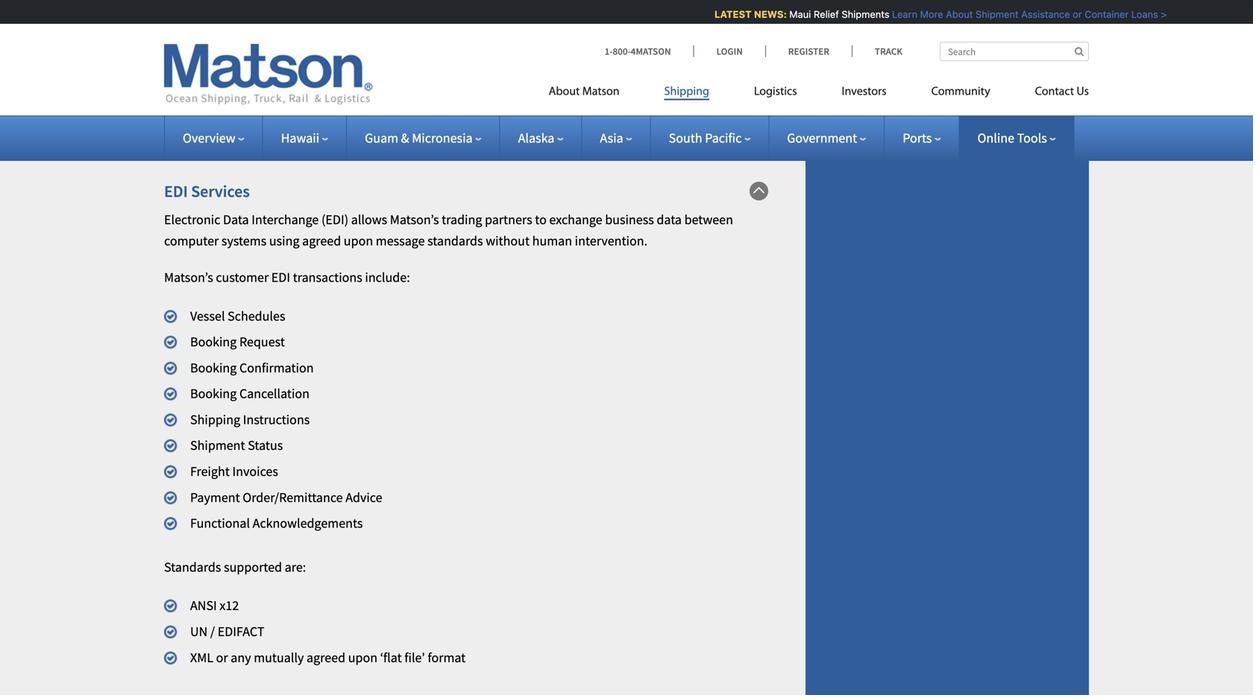 Task type: describe. For each thing, give the bounding box(es) containing it.
edi services
[[164, 181, 250, 202]]

assistance
[[1017, 9, 1066, 20]]

vessel
[[421, 126, 455, 143]]

shipments
[[838, 9, 886, 20]]

micronesia
[[412, 130, 473, 147]]

message
[[376, 233, 425, 250]]

overview link
[[183, 130, 244, 147]]

standards
[[427, 233, 483, 250]]

news:
[[750, 9, 783, 20]]

household
[[479, 20, 538, 36]]

&
[[401, 130, 409, 147]]

1 horizontal spatial and
[[318, 20, 339, 36]]

matson for about
[[582, 86, 620, 98]]

confirmation
[[239, 360, 314, 377]]

asia link
[[600, 130, 632, 147]]

the right the by at the left of page
[[605, 126, 623, 143]]

register link
[[765, 45, 852, 57]]

file'
[[404, 650, 425, 667]]

track link
[[852, 45, 903, 57]]

logistics link
[[732, 79, 819, 109]]

0 horizontal spatial vessel
[[190, 308, 225, 325]]

1 horizontal spatial vessel
[[241, 96, 285, 117]]

alaska link
[[518, 130, 563, 147]]

learn
[[888, 9, 914, 20]]

booking for booking request
[[190, 334, 237, 351]]

upon inside 'electronic data interchange (edi) allows matson's trading partners to exchange business data between computer systems using agreed upon message standards without human intervention.'
[[344, 233, 373, 250]]

1 vertical spatial shipment
[[190, 438, 245, 454]]

relief
[[810, 9, 835, 20]]

website, matson has provided a "one-stop" location on the world-wide- web for the rating, booking and tracking of your military household goods shipments to and from
[[164, 0, 762, 36]]

1 horizontal spatial a
[[668, 126, 675, 143]]

freight invoices
[[190, 464, 278, 480]]

1-800-4matson
[[605, 45, 671, 57]]

ports link
[[903, 130, 941, 147]]

register
[[788, 45, 829, 57]]

computer
[[164, 233, 219, 250]]

800-
[[613, 45, 631, 57]]

web
[[164, 20, 188, 36]]

0 vertical spatial about
[[942, 9, 969, 20]]

to inside the website, matson has provided a "one-stop" location on the world-wide- web for the rating, booking and tracking of your military household goods shipments to and from
[[639, 20, 651, 36]]

shipping link
[[642, 79, 732, 109]]

booking cancellation
[[190, 386, 310, 403]]

latest news: maui relief shipments learn more about shipment assistance or container loans >
[[710, 9, 1163, 20]]

to inside 'electronic data interchange (edi) allows matson's trading partners to exchange business data between computer systems using agreed upon message standards without human intervention.'
[[535, 211, 547, 228]]

'flat
[[380, 650, 402, 667]]

services
[[191, 181, 250, 202]]

contact us link
[[1013, 79, 1089, 109]]

standards supported are:
[[164, 559, 306, 576]]

payment
[[190, 490, 240, 506]]

hawaii and guam.
[[164, 20, 746, 58]]

about matson link
[[549, 79, 642, 109]]

functional acknowledgements
[[190, 516, 363, 532]]

shipping for shipping instructions
[[190, 412, 240, 428]]

xml
[[190, 650, 213, 667]]

functional
[[190, 516, 250, 532]]

instructions
[[243, 412, 310, 428]]

hawaii for hawaii
[[281, 130, 319, 147]]

has
[[459, 0, 479, 15]]

xml or any mutually agreed upon 'flat file' format
[[190, 650, 466, 667]]

online tools
[[977, 130, 1047, 147]]

0 horizontal spatial any
[[231, 650, 251, 667]]

overview
[[183, 130, 235, 147]]

track your vessel via gps
[[164, 96, 341, 117]]

asia
[[600, 130, 623, 147]]

shipments
[[578, 20, 637, 36]]

0 vertical spatial any
[[398, 126, 418, 143]]

human
[[532, 233, 572, 250]]

matson's gps tracking allows you to track any vessel within the matson fleet by the click of a mouse.
[[164, 126, 719, 143]]

backtop image for track your vessel via gps
[[750, 97, 768, 115]]

tracking inside the website, matson has provided a "one-stop" location on the world-wide- web for the rating, booking and tracking of your military household goods shipments to and from
[[342, 20, 388, 36]]

0 vertical spatial gps
[[312, 96, 341, 117]]

matson's for matson's gps tracking allows you to track any vessel within the matson fleet by the click of a mouse.
[[164, 126, 213, 143]]

container
[[1081, 9, 1125, 20]]

booking for booking cancellation
[[190, 386, 237, 403]]

more
[[916, 9, 939, 20]]

matson's inside 'electronic data interchange (edi) allows matson's trading partners to exchange business data between computer systems using agreed upon message standards without human intervention.'
[[390, 211, 439, 228]]

data
[[223, 211, 249, 228]]

acknowledgements
[[253, 516, 363, 532]]

of inside the website, matson has provided a "one-stop" location on the world-wide- web for the rating, booking and tracking of your military household goods shipments to and from
[[390, 20, 402, 36]]

status
[[248, 438, 283, 454]]

a inside the website, matson has provided a "one-stop" location on the world-wide- web for the rating, booking and tracking of your military household goods shipments to and from
[[534, 0, 541, 15]]

payment order/remittance advice
[[190, 490, 382, 506]]

electronic data interchange (edi) allows matson's trading partners to exchange business data between computer systems using agreed upon message standards without human intervention.
[[164, 211, 733, 250]]

online tools link
[[977, 130, 1056, 147]]

ansi
[[190, 598, 217, 615]]

from
[[678, 20, 705, 36]]

guam & micronesia
[[365, 130, 473, 147]]

matson for website,
[[415, 0, 456, 15]]

1 horizontal spatial matson
[[517, 126, 558, 143]]

0 horizontal spatial or
[[216, 650, 228, 667]]

track
[[367, 126, 395, 143]]

1 vertical spatial to
[[352, 126, 364, 143]]

without
[[486, 233, 530, 250]]

mouse.
[[677, 126, 719, 143]]

booking
[[269, 20, 315, 36]]

community link
[[909, 79, 1013, 109]]

freight
[[190, 464, 230, 480]]

stop"
[[575, 0, 604, 15]]

alaska
[[518, 130, 554, 147]]

shipping instructions
[[190, 412, 310, 428]]

"one-
[[544, 0, 575, 15]]

hawaii for hawaii and guam.
[[707, 20, 746, 36]]

investors link
[[819, 79, 909, 109]]

0 vertical spatial allows
[[290, 126, 326, 143]]

ansi x12
[[190, 598, 239, 615]]

standards
[[164, 559, 221, 576]]

maui
[[785, 9, 807, 20]]



Task type: locate. For each thing, give the bounding box(es) containing it.
booking down vessel schedules
[[190, 334, 237, 351]]

0 vertical spatial shipping
[[664, 86, 709, 98]]

0 horizontal spatial shipping
[[190, 412, 240, 428]]

backtop image down south pacific link
[[750, 182, 768, 201]]

your
[[404, 20, 430, 36]]

hawaii
[[707, 20, 746, 36], [281, 130, 319, 147]]

1 booking from the top
[[190, 334, 237, 351]]

booking down booking request
[[190, 360, 237, 377]]

and down web on the top of the page
[[164, 41, 186, 58]]

0 vertical spatial matson
[[415, 0, 456, 15]]

provided
[[481, 0, 532, 15]]

1 vertical spatial backtop image
[[750, 182, 768, 201]]

allows
[[290, 126, 326, 143], [351, 211, 387, 228]]

shipment status
[[190, 438, 283, 454]]

0 vertical spatial backtop image
[[750, 97, 768, 115]]

0 horizontal spatial matson
[[415, 0, 456, 15]]

(edi)
[[321, 211, 348, 228]]

goods
[[541, 20, 575, 36]]

un
[[190, 624, 208, 641]]

1 horizontal spatial any
[[398, 126, 418, 143]]

backtop image up south pacific link
[[750, 97, 768, 115]]

0 horizontal spatial edi
[[164, 181, 188, 202]]

matson up military at the top of the page
[[415, 0, 456, 15]]

2 vertical spatial to
[[535, 211, 547, 228]]

vessel up booking request
[[190, 308, 225, 325]]

0 horizontal spatial shipment
[[190, 438, 245, 454]]

location
[[607, 0, 653, 15]]

shipping inside top menu navigation
[[664, 86, 709, 98]]

within
[[458, 126, 493, 143]]

1 vertical spatial tracking
[[241, 126, 287, 143]]

tracking down website,
[[342, 20, 388, 36]]

2 vertical spatial matson
[[517, 126, 558, 143]]

0 vertical spatial upon
[[344, 233, 373, 250]]

2 vertical spatial booking
[[190, 386, 237, 403]]

0 vertical spatial tracking
[[342, 20, 388, 36]]

0 horizontal spatial about
[[549, 86, 580, 98]]

agreed down (edi)
[[302, 233, 341, 250]]

un / edifact
[[190, 624, 264, 641]]

0 vertical spatial a
[[534, 0, 541, 15]]

1 vertical spatial a
[[668, 126, 675, 143]]

trading
[[442, 211, 482, 228]]

0 vertical spatial of
[[390, 20, 402, 36]]

vessel left the via
[[241, 96, 285, 117]]

for
[[190, 20, 206, 36]]

1 vertical spatial hawaii
[[281, 130, 319, 147]]

tools
[[1017, 130, 1047, 147]]

business
[[605, 211, 654, 228]]

edi down using
[[271, 269, 290, 286]]

hawaii down the via
[[281, 130, 319, 147]]

blue matson logo with ocean, shipping, truck, rail and logistics written beneath it. image
[[164, 44, 373, 105]]

track left your
[[164, 96, 203, 117]]

1 horizontal spatial shipping
[[664, 86, 709, 98]]

1 vertical spatial track
[[164, 96, 203, 117]]

0 vertical spatial or
[[1069, 9, 1078, 20]]

government link
[[787, 130, 866, 147]]

the right 'on'
[[673, 0, 691, 15]]

2 booking from the top
[[190, 360, 237, 377]]

upon down (edi)
[[344, 233, 373, 250]]

exchange
[[549, 211, 602, 228]]

about right more
[[942, 9, 969, 20]]

x12
[[220, 598, 239, 615]]

booking confirmation
[[190, 360, 314, 377]]

1 horizontal spatial hawaii
[[707, 20, 746, 36]]

0 horizontal spatial and
[[164, 41, 186, 58]]

0 vertical spatial to
[[639, 20, 651, 36]]

shipping up mouse.
[[664, 86, 709, 98]]

0 horizontal spatial track
[[164, 96, 203, 117]]

matson's down your
[[164, 126, 213, 143]]

1 horizontal spatial shipment
[[972, 9, 1015, 20]]

the right within
[[496, 126, 514, 143]]

south
[[669, 130, 702, 147]]

1 vertical spatial allows
[[351, 211, 387, 228]]

0 horizontal spatial tracking
[[241, 126, 287, 143]]

2 horizontal spatial and
[[654, 20, 675, 36]]

0 horizontal spatial a
[[534, 0, 541, 15]]

matson
[[415, 0, 456, 15], [582, 86, 620, 98], [517, 126, 558, 143]]

guam.
[[188, 41, 225, 58]]

0 vertical spatial booking
[[190, 334, 237, 351]]

1 vertical spatial upon
[[348, 650, 377, 667]]

of left your
[[390, 20, 402, 36]]

2 backtop image from the top
[[750, 182, 768, 201]]

mutually
[[254, 650, 304, 667]]

latest
[[710, 9, 748, 20]]

gps down your
[[216, 126, 239, 143]]

format
[[428, 650, 466, 667]]

1 vertical spatial matson's
[[390, 211, 439, 228]]

to up 1-800-4matson link
[[639, 20, 651, 36]]

1 vertical spatial of
[[654, 126, 665, 143]]

shipment up search search box
[[972, 9, 1015, 20]]

a left "one-
[[534, 0, 541, 15]]

1 horizontal spatial tracking
[[342, 20, 388, 36]]

cancellation
[[239, 386, 310, 403]]

online
[[977, 130, 1014, 147]]

search image
[[1075, 47, 1084, 56]]

shipping up shipment status at the left of page
[[190, 412, 240, 428]]

about inside top menu navigation
[[549, 86, 580, 98]]

1 horizontal spatial about
[[942, 9, 969, 20]]

2 horizontal spatial to
[[639, 20, 651, 36]]

or
[[1069, 9, 1078, 20], [216, 650, 228, 667]]

1 vertical spatial about
[[549, 86, 580, 98]]

agreed inside 'electronic data interchange (edi) allows matson's trading partners to exchange business data between computer systems using agreed upon message standards without human intervention.'
[[302, 233, 341, 250]]

click
[[626, 126, 651, 143]]

and down 'on'
[[654, 20, 675, 36]]

1 vertical spatial shipping
[[190, 412, 240, 428]]

or left container
[[1069, 9, 1078, 20]]

2 horizontal spatial matson
[[582, 86, 620, 98]]

shipping for shipping
[[664, 86, 709, 98]]

0 horizontal spatial gps
[[216, 126, 239, 143]]

allows inside 'electronic data interchange (edi) allows matson's trading partners to exchange business data between computer systems using agreed upon message standards without human intervention.'
[[351, 211, 387, 228]]

hawaii up login link
[[707, 20, 746, 36]]

hawaii link
[[281, 130, 328, 147]]

south pacific link
[[669, 130, 751, 147]]

1 vertical spatial any
[[231, 650, 251, 667]]

a left mouse.
[[668, 126, 675, 143]]

allows right (edi)
[[351, 211, 387, 228]]

agreed
[[302, 233, 341, 250], [307, 650, 345, 667]]

allows down the via
[[290, 126, 326, 143]]

1 vertical spatial edi
[[271, 269, 290, 286]]

and inside hawaii and guam.
[[164, 41, 186, 58]]

using
[[269, 233, 300, 250]]

matson left fleet
[[517, 126, 558, 143]]

vessel schedules
[[190, 308, 285, 325]]

your
[[206, 96, 238, 117]]

shipment up freight
[[190, 438, 245, 454]]

about up fleet
[[549, 86, 580, 98]]

matson's
[[164, 126, 213, 143], [390, 211, 439, 228], [164, 269, 213, 286]]

or right xml
[[216, 650, 228, 667]]

the
[[673, 0, 691, 15], [209, 20, 227, 36], [496, 126, 514, 143], [605, 126, 623, 143]]

edi up electronic
[[164, 181, 188, 202]]

by
[[588, 126, 602, 143]]

of right click
[[654, 126, 665, 143]]

booking
[[190, 334, 237, 351], [190, 360, 237, 377], [190, 386, 237, 403]]

0 vertical spatial track
[[875, 45, 903, 57]]

edifact
[[218, 624, 264, 641]]

hawaii inside hawaii and guam.
[[707, 20, 746, 36]]

booking up shipping instructions in the bottom left of the page
[[190, 386, 237, 403]]

logistics
[[754, 86, 797, 98]]

2 vertical spatial matson's
[[164, 269, 213, 286]]

rating,
[[230, 20, 266, 36]]

3 booking from the top
[[190, 386, 237, 403]]

data
[[657, 211, 682, 228]]

1 horizontal spatial or
[[1069, 9, 1078, 20]]

0 horizontal spatial of
[[390, 20, 402, 36]]

and right booking
[[318, 20, 339, 36]]

agreed right mutually on the left
[[307, 650, 345, 667]]

shipping
[[664, 86, 709, 98], [190, 412, 240, 428]]

the right for
[[209, 20, 227, 36]]

you
[[329, 126, 350, 143]]

1 vertical spatial booking
[[190, 360, 237, 377]]

Search search field
[[940, 42, 1089, 61]]

4matson
[[631, 45, 671, 57]]

guam
[[365, 130, 398, 147]]

systems
[[221, 233, 266, 250]]

>
[[1157, 9, 1163, 20]]

investors
[[842, 86, 887, 98]]

website,
[[366, 0, 413, 15]]

1 vertical spatial agreed
[[307, 650, 345, 667]]

matson's up message
[[390, 211, 439, 228]]

loans
[[1127, 9, 1154, 20]]

1 backtop image from the top
[[750, 97, 768, 115]]

guam & micronesia link
[[365, 130, 482, 147]]

track down learn
[[875, 45, 903, 57]]

1-800-4matson link
[[605, 45, 693, 57]]

about matson
[[549, 86, 620, 98]]

gps right the via
[[312, 96, 341, 117]]

0 vertical spatial shipment
[[972, 9, 1015, 20]]

1 vertical spatial matson
[[582, 86, 620, 98]]

1 horizontal spatial edi
[[271, 269, 290, 286]]

tracking down track your vessel via gps
[[241, 126, 287, 143]]

to right you
[[352, 126, 364, 143]]

login
[[716, 45, 743, 57]]

track for track link
[[875, 45, 903, 57]]

1 horizontal spatial to
[[535, 211, 547, 228]]

to up human
[[535, 211, 547, 228]]

request
[[239, 334, 285, 351]]

0 vertical spatial edi
[[164, 181, 188, 202]]

edi
[[164, 181, 188, 202], [271, 269, 290, 286]]

booking for booking confirmation
[[190, 360, 237, 377]]

1 vertical spatial gps
[[216, 126, 239, 143]]

supported
[[224, 559, 282, 576]]

1 vertical spatial or
[[216, 650, 228, 667]]

0 horizontal spatial hawaii
[[281, 130, 319, 147]]

backtop image
[[750, 97, 768, 115], [750, 182, 768, 201]]

track
[[875, 45, 903, 57], [164, 96, 203, 117]]

wide-
[[731, 0, 762, 15]]

matson's down computer
[[164, 269, 213, 286]]

any down edifact
[[231, 650, 251, 667]]

1 vertical spatial vessel
[[190, 308, 225, 325]]

top menu navigation
[[549, 79, 1089, 109]]

matson's for matson's customer edi transactions include:
[[164, 269, 213, 286]]

customer
[[216, 269, 269, 286]]

track for track your vessel via gps
[[164, 96, 203, 117]]

0 vertical spatial vessel
[[241, 96, 285, 117]]

order/remittance
[[243, 490, 343, 506]]

upon left 'flat
[[348, 650, 377, 667]]

vessel
[[241, 96, 285, 117], [190, 308, 225, 325]]

backtop image for edi services
[[750, 182, 768, 201]]

to
[[639, 20, 651, 36], [352, 126, 364, 143], [535, 211, 547, 228]]

0 vertical spatial agreed
[[302, 233, 341, 250]]

contact us
[[1035, 86, 1089, 98]]

0 vertical spatial hawaii
[[707, 20, 746, 36]]

1 horizontal spatial allows
[[351, 211, 387, 228]]

1 horizontal spatial of
[[654, 126, 665, 143]]

matson inside the website, matson has provided a "one-stop" location on the world-wide- web for the rating, booking and tracking of your military household goods shipments to and from
[[415, 0, 456, 15]]

None search field
[[940, 42, 1089, 61]]

1 horizontal spatial track
[[875, 45, 903, 57]]

0 horizontal spatial to
[[352, 126, 364, 143]]

1 horizontal spatial gps
[[312, 96, 341, 117]]

any right track
[[398, 126, 418, 143]]

matson down the 1-
[[582, 86, 620, 98]]

south pacific
[[669, 130, 742, 147]]

0 horizontal spatial allows
[[290, 126, 326, 143]]

ports
[[903, 130, 932, 147]]

via
[[288, 96, 309, 117]]

include:
[[365, 269, 410, 286]]

0 vertical spatial matson's
[[164, 126, 213, 143]]

matson inside "about matson" link
[[582, 86, 620, 98]]

world-
[[694, 0, 731, 15]]

booking request
[[190, 334, 285, 351]]



Task type: vqa. For each thing, say whether or not it's contained in the screenshot.
Pickup
no



